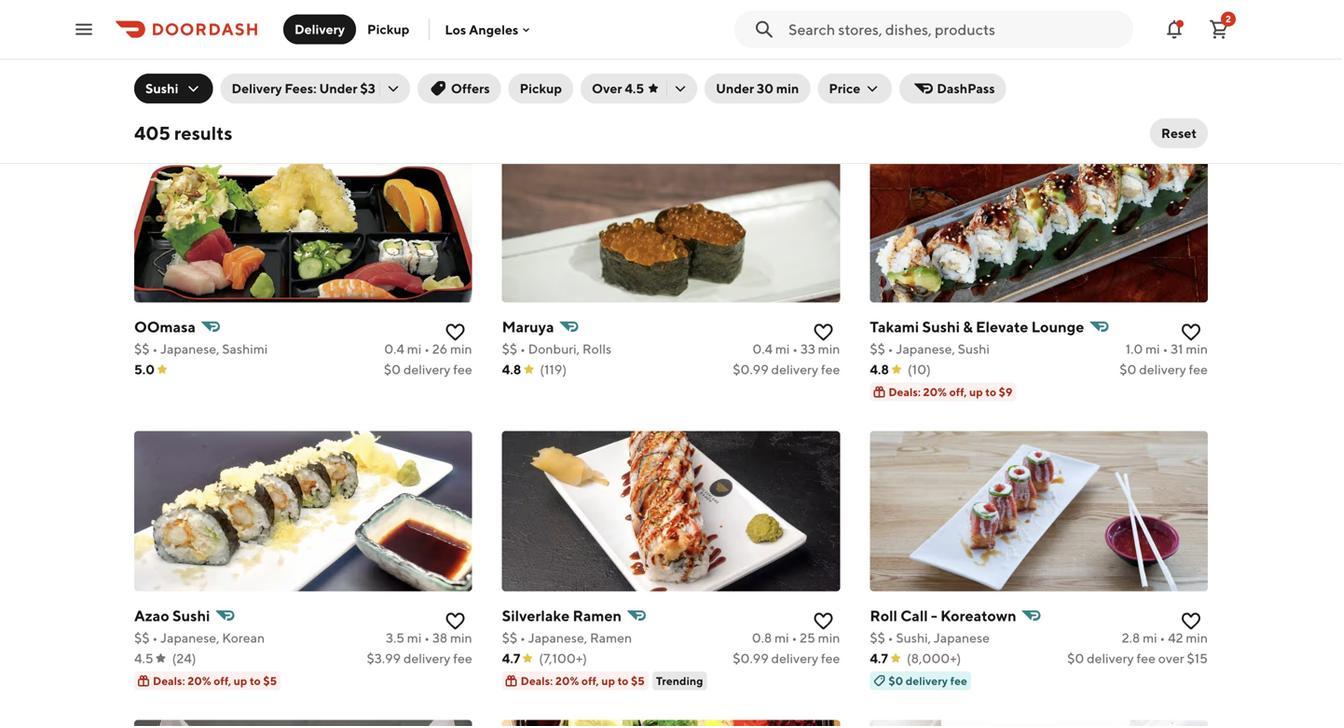 Task type: vqa. For each thing, say whether or not it's contained in the screenshot.


Task type: describe. For each thing, give the bounding box(es) containing it.
sushi button
[[134, 74, 213, 103]]

$​0 delivery fee for oomasa
[[384, 362, 472, 377]]

mi right 1.2 at the top of page
[[776, 52, 790, 68]]

(24)
[[172, 651, 196, 666]]

1 vertical spatial ramen
[[590, 630, 632, 646]]

1 $0.99 delivery fee from the top
[[733, 73, 840, 88]]

kombu
[[134, 29, 185, 47]]

$0 for kombu
[[153, 97, 168, 110]]

4.7 for silverlake ramen
[[502, 651, 520, 666]]

$0.99 delivery fee for maruya
[[733, 362, 840, 377]]

$0 delivery fee for sushi
[[153, 97, 232, 110]]

maruya
[[502, 318, 554, 336]]

4.7 for sushi and teri
[[870, 73, 888, 88]]

sashimi for oomasa
[[222, 341, 268, 357]]

over
[[592, 81, 622, 96]]

roll call - koreatown
[[870, 607, 1017, 625]]

• up "5.0"
[[152, 341, 158, 357]]

los angeles
[[445, 22, 519, 37]]

$$ for sushi
[[870, 52, 886, 68]]

26
[[432, 341, 448, 357]]

min for takami sushi & elevate lounge
[[1186, 341, 1208, 357]]

pickup for top pickup button
[[367, 21, 410, 37]]

min for roll call - koreatown
[[1186, 630, 1208, 646]]

delivery for kombu sushi
[[349, 73, 396, 88]]

mi for azao
[[407, 630, 422, 646]]

takami sushi & elevate lounge
[[870, 318, 1085, 336]]

• down takami
[[888, 341, 894, 357]]

los angeles button
[[445, 22, 534, 37]]

reset
[[1162, 125, 1197, 141]]

delivery down (8,000+)
[[906, 675, 948, 688]]

2 deals: 20% off, up to $5 from the left
[[521, 675, 645, 688]]

teri
[[940, 29, 966, 47]]

(7,100+)
[[539, 651, 587, 666]]

$$ for takami
[[870, 341, 886, 357]]

5.0
[[134, 362, 155, 377]]

1 under from the left
[[319, 81, 358, 96]]

over 4.5 button
[[581, 74, 697, 103]]

0.4 mi • 26 min
[[384, 341, 472, 357]]

nigiri,
[[160, 52, 196, 68]]

• left 28
[[1160, 52, 1166, 68]]

elevate
[[976, 318, 1029, 336]]

azao sushi
[[134, 607, 210, 625]]

fee down (8,000+)
[[951, 675, 968, 688]]

• left 33
[[793, 341, 798, 357]]

2 $5 from the left
[[631, 675, 645, 688]]

(15)
[[907, 73, 929, 88]]

and
[[911, 29, 937, 47]]

$$ • japanese, sushi for sushi
[[870, 341, 990, 357]]

$$ down sakana
[[502, 52, 518, 68]]

sushi up $$ • japanese, korean
[[172, 607, 210, 625]]

mi for takami
[[1146, 341, 1160, 357]]

2 button
[[1201, 11, 1238, 48]]

• down maruya
[[520, 341, 526, 357]]

(8,000+)
[[907, 651, 962, 666]]

sushi left the and
[[870, 29, 908, 47]]

pickup for the bottom pickup button
[[520, 81, 562, 96]]

• down azao
[[152, 630, 158, 646]]

$0 for roll
[[889, 675, 904, 688]]

0.4 for maruya
[[753, 341, 773, 357]]

0.8
[[752, 630, 772, 646]]

4.5 inside button
[[625, 81, 644, 96]]

30
[[757, 81, 774, 96]]

sushi up dashpass
[[958, 52, 990, 68]]

1 horizontal spatial deals:
[[521, 675, 553, 688]]

rolls
[[583, 341, 612, 357]]

japanese, for azao
[[160, 630, 220, 646]]

$​0 delivery fee over $25
[[329, 73, 472, 88]]

silverlake
[[502, 607, 570, 625]]

delivery for takami sushi & elevate lounge
[[1140, 362, 1187, 377]]

0 vertical spatial ramen
[[573, 607, 622, 625]]

mi for kombu
[[406, 52, 421, 68]]

japanese, down oomasa
[[160, 341, 220, 357]]

2.8 mi • 42 min
[[1122, 630, 1208, 646]]

delivery for silverlake ramen
[[772, 651, 819, 666]]

under 30 min
[[716, 81, 799, 96]]

japanese, for silverlake
[[528, 630, 588, 646]]

0 horizontal spatial lounge
[[596, 29, 649, 47]]

delivery for delivery
[[295, 21, 345, 37]]

3.5 mi • 38 min
[[386, 630, 472, 646]]

dashpass
[[937, 81, 995, 96]]

$$ down maruya
[[502, 341, 518, 357]]

trending
[[656, 675, 703, 688]]

$0.99 for maruya
[[733, 362, 769, 377]]

32
[[801, 52, 816, 68]]

(127)
[[171, 73, 199, 88]]

$​0 delivery fee over $15
[[1068, 651, 1208, 666]]

1.2 mi • 32 min
[[758, 52, 840, 68]]

sashimi for kombu sushi
[[198, 52, 244, 68]]

delivery down 1.2 mi • 32 min
[[772, 73, 819, 88]]

• left 25
[[792, 630, 797, 646]]

min for azao sushi
[[450, 630, 472, 646]]

0.4 for oomasa
[[384, 341, 405, 357]]

• down kombu
[[152, 52, 158, 68]]

2 click to add this store to your saved list image from the left
[[801, 21, 846, 66]]

42
[[1168, 630, 1184, 646]]

los
[[445, 22, 466, 37]]

$$ • sushi, japanese
[[870, 630, 990, 646]]

price
[[829, 81, 861, 96]]

delivery fees: under $3
[[232, 81, 376, 96]]

$3
[[360, 81, 376, 96]]

20% for azao
[[188, 675, 211, 688]]

dashpass button
[[900, 74, 1007, 103]]

sushi,
[[896, 630, 931, 646]]

$$ for kombu
[[134, 52, 150, 68]]

to for takami sushi & elevate lounge
[[986, 386, 997, 399]]

min for silverlake ramen
[[818, 630, 840, 646]]

fee down 1.2 mi • 32 min
[[821, 73, 840, 88]]

$$ • japanese, korean
[[134, 630, 265, 646]]

1.0
[[1126, 341, 1143, 357]]

fee for roll call - koreatown
[[1137, 651, 1156, 666]]

japanese
[[934, 630, 990, 646]]

(119)
[[540, 362, 567, 377]]

fee for takami sushi & elevate lounge
[[1189, 362, 1208, 377]]

$$ • japanese, ramen
[[502, 630, 632, 646]]

over for kombu sushi
[[420, 73, 446, 88]]

donburi,
[[528, 341, 580, 357]]

&
[[963, 318, 973, 336]]

2.8
[[1122, 630, 1141, 646]]

min for maruya
[[818, 341, 840, 357]]

• left 32 at the top right
[[793, 52, 798, 68]]

under 30 min button
[[705, 74, 811, 103]]

min for sushi and teri
[[1186, 52, 1208, 68]]

delivery for azao sushi
[[404, 651, 451, 666]]

sushi up $$ • nigiri, sashimi
[[188, 29, 225, 47]]

fee for azao sushi
[[453, 651, 472, 666]]

mi left 26
[[407, 341, 422, 357]]

min right 32 at the top right
[[818, 52, 840, 68]]

4.8 for takami sushi & elevate lounge
[[870, 362, 889, 377]]

1 deals: 20% off, up to $5 from the left
[[153, 675, 277, 688]]

notification bell image
[[1164, 18, 1186, 41]]

angeles
[[469, 22, 519, 37]]

over 4.5
[[592, 81, 644, 96]]

roll
[[870, 607, 898, 625]]

japanese, for sushi
[[896, 52, 955, 68]]

$$ for azao
[[134, 630, 150, 646]]

• down sakana
[[520, 52, 526, 68]]

0.4 mi • 28 min
[[1120, 52, 1208, 68]]

• left 31
[[1163, 341, 1169, 357]]

$25
[[449, 73, 472, 88]]

• down sushi and teri
[[888, 52, 894, 68]]

0.8 mi • 25 min
[[752, 630, 840, 646]]

sushi and teri
[[870, 29, 966, 47]]

3.5
[[386, 630, 405, 646]]

off, for azao
[[214, 675, 231, 688]]

sakana
[[502, 29, 552, 47]]

• down the silverlake
[[520, 630, 526, 646]]

mi left 33
[[776, 341, 790, 357]]

kombu sushi
[[134, 29, 225, 47]]

4.7 for kombu sushi
[[134, 73, 152, 88]]

fee for silverlake ramen
[[821, 651, 840, 666]]

$$ • donburi, rolls
[[502, 341, 612, 357]]

min for kombu sushi
[[450, 52, 472, 68]]

1 horizontal spatial up
[[602, 675, 615, 688]]

• left 44
[[423, 52, 429, 68]]



Task type: locate. For each thing, give the bounding box(es) containing it.
405
[[134, 122, 170, 144]]

delivery down 0.9 on the left of page
[[349, 73, 396, 88]]

sushi down takami sushi & elevate lounge
[[958, 341, 990, 357]]

0 horizontal spatial pickup button
[[356, 14, 421, 44]]

min right 28
[[1186, 52, 1208, 68]]

1 horizontal spatial 4.8
[[870, 362, 889, 377]]

deals: for takami
[[889, 386, 921, 399]]

Store search: begin typing to search for stores available on DoorDash text field
[[789, 19, 1123, 40]]

$$ for silverlake
[[502, 630, 518, 646]]

2 vertical spatial $0.99 delivery fee
[[733, 651, 840, 666]]

0.9
[[383, 52, 404, 68]]

delivery inside button
[[295, 21, 345, 37]]

0.4
[[1120, 52, 1141, 68], [384, 341, 405, 357], [753, 341, 773, 357]]

-
[[931, 607, 938, 625]]

price button
[[818, 74, 892, 103]]

0 vertical spatial $0
[[153, 97, 168, 110]]

min right 33
[[818, 341, 840, 357]]

min right 25
[[818, 630, 840, 646]]

koreatown
[[941, 607, 1017, 625]]

1 horizontal spatial click to add this store to your saved list image
[[801, 21, 846, 66]]

japanese, for takami
[[896, 341, 955, 357]]

$$ • japanese, sushi for and
[[870, 52, 990, 68]]

delivery down 3.5 mi • 38 min
[[404, 651, 451, 666]]

fee down 1.0 mi • 31 min
[[1189, 362, 1208, 377]]

0 horizontal spatial under
[[319, 81, 358, 96]]

1 click to add this store to your saved list image from the left
[[433, 21, 478, 66]]

offers button
[[418, 74, 501, 103]]

1 vertical spatial $0.99
[[733, 362, 769, 377]]

0 vertical spatial 4.5
[[625, 81, 644, 96]]

$0.99 delivery fee for silverlake ramen
[[733, 651, 840, 666]]

delivery
[[349, 73, 396, 88], [772, 73, 819, 88], [170, 97, 212, 110], [404, 362, 451, 377], [772, 362, 819, 377], [1140, 362, 1187, 377], [404, 651, 451, 666], [772, 651, 819, 666], [1087, 651, 1134, 666], [906, 675, 948, 688]]

1 vertical spatial 4.5
[[134, 651, 153, 666]]

fee for maruya
[[821, 362, 840, 377]]

20% for takami
[[924, 386, 947, 399]]

1 horizontal spatial $$ • japanese, sashimi
[[502, 52, 636, 68]]

mi for sushi
[[1143, 52, 1158, 68]]

up down "korean"
[[234, 675, 247, 688]]

2 horizontal spatial click to add this store to your saved list image
[[1169, 21, 1214, 66]]

mi right 2.8
[[1143, 630, 1158, 646]]

0 vertical spatial $0.99
[[733, 73, 769, 88]]

pickup button
[[356, 14, 421, 44], [509, 74, 573, 103]]

pickup
[[367, 21, 410, 37], [520, 81, 562, 96]]

$0.99 down 0.8
[[733, 651, 769, 666]]

1 items, open order cart image
[[1208, 18, 1231, 41]]

$0
[[153, 97, 168, 110], [889, 675, 904, 688]]

1 vertical spatial over
[[1159, 651, 1185, 666]]

deals: 20% off, up to $9
[[889, 386, 1013, 399]]

to down "korean"
[[250, 675, 261, 688]]

0 horizontal spatial 20%
[[188, 675, 211, 688]]

1 vertical spatial lounge
[[1032, 318, 1085, 336]]

3 $0.99 from the top
[[733, 651, 769, 666]]

japanese,
[[528, 52, 588, 68], [896, 52, 955, 68], [160, 341, 220, 357], [896, 341, 955, 357], [160, 630, 220, 646], [528, 630, 588, 646]]

min up $15
[[1186, 630, 1208, 646]]

0 horizontal spatial 4.8
[[502, 362, 521, 377]]

1 $5 from the left
[[263, 675, 277, 688]]

$$ for roll
[[870, 630, 886, 646]]

delivery down "0.4 mi • 33 min"
[[772, 362, 819, 377]]

$​0 for roll call - koreatown
[[1068, 651, 1085, 666]]

fee down "0.4 mi • 33 min"
[[821, 362, 840, 377]]

up for azao
[[234, 675, 247, 688]]

japanese, up (7,100+)
[[528, 630, 588, 646]]

4.5 right the over
[[625, 81, 644, 96]]

0 vertical spatial $$ • japanese, sashimi
[[502, 52, 636, 68]]

1 horizontal spatial delivery
[[295, 21, 345, 37]]

0 horizontal spatial to
[[250, 675, 261, 688]]

lounge up over 4.5 on the top left of page
[[596, 29, 649, 47]]

deals: 20% off, up to $5 down (7,100+)
[[521, 675, 645, 688]]

japanese, up (1,800+)
[[528, 52, 588, 68]]

mi right 0.8
[[775, 630, 789, 646]]

$15
[[1187, 651, 1208, 666]]

1 horizontal spatial $5
[[631, 675, 645, 688]]

25
[[800, 630, 816, 646]]

1 $0.99 from the top
[[733, 73, 769, 88]]

min right 30
[[777, 81, 799, 96]]

2 horizontal spatial up
[[970, 386, 983, 399]]

delivery for maruya
[[772, 362, 819, 377]]

1 4.8 from the left
[[502, 362, 521, 377]]

1 vertical spatial $$ • japanese, sashimi
[[134, 341, 268, 357]]

0 vertical spatial $0.99 delivery fee
[[733, 73, 840, 88]]

fees:
[[285, 81, 317, 96]]

38
[[432, 630, 448, 646]]

2 horizontal spatial 0.4
[[1120, 52, 1141, 68]]

0 horizontal spatial $$ • japanese, sashimi
[[134, 341, 268, 357]]

to left trending
[[618, 675, 629, 688]]

lounge
[[596, 29, 649, 47], [1032, 318, 1085, 336]]

0 horizontal spatial $5
[[263, 675, 277, 688]]

2 $​0 delivery fee from the left
[[1120, 362, 1208, 377]]

0 vertical spatial lounge
[[596, 29, 649, 47]]

$​0 for kombu sushi
[[329, 73, 346, 88]]

4.7 down 'roll'
[[870, 651, 888, 666]]

under left 30
[[716, 81, 754, 96]]

click to add this store to your saved list image for sushi and teri
[[1169, 21, 1214, 66]]

(1,800+)
[[539, 73, 589, 88]]

to left $9
[[986, 386, 997, 399]]

off, left $9
[[950, 386, 967, 399]]

ramen
[[573, 607, 622, 625], [590, 630, 632, 646]]

$$ up price button
[[870, 52, 886, 68]]

0 horizontal spatial deals:
[[153, 675, 185, 688]]

$$ down takami
[[870, 341, 886, 357]]

2 $$ • japanese, sushi from the top
[[870, 341, 990, 357]]

0.9 mi • 44 min
[[383, 52, 472, 68]]

(10)
[[908, 362, 931, 377]]

4.7 for roll call - koreatown
[[870, 651, 888, 666]]

0 horizontal spatial click to add this store to your saved list image
[[433, 21, 478, 66]]

1.2
[[758, 52, 773, 68]]

1 $$ • japanese, sushi from the top
[[870, 52, 990, 68]]

deals: down (24)
[[153, 675, 185, 688]]

0.4 for sushi and teri
[[1120, 52, 1141, 68]]

44
[[432, 52, 448, 68]]

off, for takami
[[950, 386, 967, 399]]

1 horizontal spatial deals: 20% off, up to $5
[[521, 675, 645, 688]]

0 vertical spatial $$ • japanese, sushi
[[870, 52, 990, 68]]

$​0 delivery fee down 0.4 mi • 26 min
[[384, 362, 472, 377]]

0 horizontal spatial off,
[[214, 675, 231, 688]]

28
[[1168, 52, 1184, 68]]

under
[[319, 81, 358, 96], [716, 81, 754, 96]]

1 horizontal spatial over
[[1159, 651, 1185, 666]]

$9
[[999, 386, 1013, 399]]

open menu image
[[73, 18, 95, 41]]

fee for oomasa
[[453, 362, 472, 377]]

delivery down 0.4 mi • 26 min
[[404, 362, 451, 377]]

1 horizontal spatial pickup
[[520, 81, 562, 96]]

0 vertical spatial pickup button
[[356, 14, 421, 44]]

mi left 28
[[1143, 52, 1158, 68]]

1 vertical spatial $0
[[889, 675, 904, 688]]

0 vertical spatial $0 delivery fee
[[153, 97, 232, 110]]

$$ • japanese, sashimi up (1,800+)
[[502, 52, 636, 68]]

over down "0.9 mi • 44 min"
[[420, 73, 446, 88]]

31
[[1171, 341, 1184, 357]]

0 horizontal spatial $0 delivery fee
[[153, 97, 232, 110]]

2 $0.99 from the top
[[733, 362, 769, 377]]

$$ up "5.0"
[[134, 341, 150, 357]]

to for azao sushi
[[250, 675, 261, 688]]

0 vertical spatial over
[[420, 73, 446, 88]]

0 horizontal spatial pickup
[[367, 21, 410, 37]]

$$ down 'roll'
[[870, 630, 886, 646]]

20% down (10)
[[924, 386, 947, 399]]

min inside under 30 min button
[[777, 81, 799, 96]]

1 horizontal spatial to
[[618, 675, 629, 688]]

•
[[152, 52, 158, 68], [423, 52, 429, 68], [520, 52, 526, 68], [793, 52, 798, 68], [888, 52, 894, 68], [1160, 52, 1166, 68], [152, 341, 158, 357], [424, 341, 430, 357], [520, 341, 526, 357], [793, 341, 798, 357], [888, 341, 894, 357], [1163, 341, 1169, 357], [152, 630, 158, 646], [424, 630, 430, 646], [520, 630, 526, 646], [792, 630, 797, 646], [888, 630, 894, 646], [1160, 630, 1166, 646]]

under inside under 30 min button
[[716, 81, 754, 96]]

0 horizontal spatial 4.5
[[134, 651, 153, 666]]

$0.99 delivery fee down 1.2 mi • 32 min
[[733, 73, 840, 88]]

1 horizontal spatial 4.5
[[625, 81, 644, 96]]

takami
[[870, 318, 919, 336]]

$$ • japanese, sashimi for $0.99 delivery fee
[[502, 52, 636, 68]]

$$ • japanese, sashimi
[[502, 52, 636, 68], [134, 341, 268, 357]]

20% down (7,100+)
[[556, 675, 579, 688]]

pickup down sakana
[[520, 81, 562, 96]]

min right 38
[[450, 630, 472, 646]]

delivery for roll call - koreatown
[[1087, 651, 1134, 666]]

delivery button
[[283, 14, 356, 44]]

1 horizontal spatial pickup button
[[509, 74, 573, 103]]

japanese, up (10)
[[896, 341, 955, 357]]

2 horizontal spatial to
[[986, 386, 997, 399]]

• left 26
[[424, 341, 430, 357]]

$5
[[263, 675, 277, 688], [631, 675, 645, 688]]

fee down 2.8
[[1137, 651, 1156, 666]]

1 vertical spatial $0 delivery fee
[[889, 675, 968, 688]]

1 horizontal spatial lounge
[[1032, 318, 1085, 336]]

under left $3
[[319, 81, 358, 96]]

$0 delivery fee down (127)
[[153, 97, 232, 110]]

20% down (24)
[[188, 675, 211, 688]]

over down 42
[[1159, 651, 1185, 666]]

up for takami
[[970, 386, 983, 399]]

deals: 20% off, up to $5
[[153, 675, 277, 688], [521, 675, 645, 688]]

delivery down 2.8
[[1087, 651, 1134, 666]]

delivery for delivery fees: under $3
[[232, 81, 282, 96]]

$0.99 down 1.2 at the top of page
[[733, 73, 769, 88]]

$0 delivery fee down (8,000+)
[[889, 675, 968, 688]]

results
[[174, 122, 233, 144]]

1 vertical spatial pickup button
[[509, 74, 573, 103]]

oomasa
[[134, 318, 196, 336]]

sushi down 'nigiri,'
[[145, 81, 178, 96]]

2 $0.99 delivery fee from the top
[[733, 362, 840, 377]]

2 horizontal spatial off,
[[950, 386, 967, 399]]

1 vertical spatial $$ • japanese, sushi
[[870, 341, 990, 357]]

3 $0.99 delivery fee from the top
[[733, 651, 840, 666]]

4.7 right the offers
[[502, 73, 520, 88]]

call
[[901, 607, 928, 625]]

$0.99 for silverlake ramen
[[733, 651, 769, 666]]

delivery left fees:
[[232, 81, 282, 96]]

pickup up 0.9 on the left of page
[[367, 21, 410, 37]]

0 horizontal spatial 0.4
[[384, 341, 405, 357]]

1 horizontal spatial $​0 delivery fee
[[1120, 362, 1208, 377]]

click to add this store to your saved list image
[[433, 21, 478, 66], [801, 21, 846, 66], [1169, 21, 1214, 66]]

2 vertical spatial $0.99
[[733, 651, 769, 666]]

1 vertical spatial delivery
[[232, 81, 282, 96]]

fee up results
[[215, 97, 232, 110]]

click to add this store to your saved list image for kombu sushi
[[433, 21, 478, 66]]

1 horizontal spatial $0
[[889, 675, 904, 688]]

2 4.8 from the left
[[870, 362, 889, 377]]

$0.99 delivery fee down 0.8 mi • 25 min in the right bottom of the page
[[733, 651, 840, 666]]

delivery for oomasa
[[404, 362, 451, 377]]

$$ • nigiri, sashimi
[[134, 52, 244, 68]]

mi right the "1.0"
[[1146, 341, 1160, 357]]

fee down 0.8 mi • 25 min in the right bottom of the page
[[821, 651, 840, 666]]

1 horizontal spatial $0 delivery fee
[[889, 675, 968, 688]]

off, down "korean"
[[214, 675, 231, 688]]

$0 delivery fee for call
[[889, 675, 968, 688]]

$0 delivery fee
[[153, 97, 232, 110], [889, 675, 968, 688]]

$$ • japanese, sashimi for $​0 delivery fee
[[134, 341, 268, 357]]

2 under from the left
[[716, 81, 754, 96]]

delivery down 1.0 mi • 31 min
[[1140, 362, 1187, 377]]

over for roll call - koreatown
[[1159, 651, 1185, 666]]

$$ down kombu
[[134, 52, 150, 68]]

japanese, up (15)
[[896, 52, 955, 68]]

• left sushi,
[[888, 630, 894, 646]]

off, down (7,100+)
[[582, 675, 599, 688]]

0.4 left 33
[[753, 341, 773, 357]]

sashimi
[[198, 52, 244, 68], [590, 52, 636, 68], [222, 341, 268, 357]]

silverlake ramen
[[502, 607, 622, 625]]

pickup button down sakana
[[509, 74, 573, 103]]

0 horizontal spatial $​0 delivery fee
[[384, 362, 472, 377]]

33
[[801, 341, 816, 357]]

up
[[970, 386, 983, 399], [234, 675, 247, 688], [602, 675, 615, 688]]

mi for roll
[[1143, 630, 1158, 646]]

fee down 0.9 on the left of page
[[399, 73, 418, 88]]

$0.99 delivery fee
[[733, 73, 840, 88], [733, 362, 840, 377], [733, 651, 840, 666]]

1.0 mi • 31 min
[[1126, 341, 1208, 357]]

up left $9
[[970, 386, 983, 399]]

deals: for azao
[[153, 675, 185, 688]]

mi right 3.5
[[407, 630, 422, 646]]

$5 left trending
[[631, 675, 645, 688]]

delivery down (127)
[[170, 97, 212, 110]]

min for oomasa
[[450, 341, 472, 357]]

sushi up (1,800+)
[[555, 29, 593, 47]]

• left 38
[[424, 630, 430, 646]]

• left 42
[[1160, 630, 1166, 646]]

min up $25
[[450, 52, 472, 68]]

$​0
[[329, 73, 346, 88], [384, 362, 401, 377], [1120, 362, 1137, 377], [1068, 651, 1085, 666]]

pickup button up 0.9 on the left of page
[[356, 14, 421, 44]]

sushi inside button
[[145, 81, 178, 96]]

$0 down sushi,
[[889, 675, 904, 688]]

2 horizontal spatial 20%
[[924, 386, 947, 399]]

$$
[[134, 52, 150, 68], [502, 52, 518, 68], [870, 52, 886, 68], [134, 341, 150, 357], [502, 341, 518, 357], [870, 341, 886, 357], [134, 630, 150, 646], [502, 630, 518, 646], [870, 630, 886, 646]]

4.8 for maruya
[[502, 362, 521, 377]]

0 horizontal spatial deals: 20% off, up to $5
[[153, 675, 277, 688]]

fee for kombu sushi
[[399, 73, 418, 88]]

405 results
[[134, 122, 233, 144]]

2
[[1226, 14, 1232, 24]]

2 horizontal spatial deals:
[[889, 386, 921, 399]]

$​0 for oomasa
[[384, 362, 401, 377]]

0 horizontal spatial up
[[234, 675, 247, 688]]

deals:
[[889, 386, 921, 399], [153, 675, 185, 688], [521, 675, 553, 688]]

$​0 for takami sushi & elevate lounge
[[1120, 362, 1137, 377]]

0.4 mi • 33 min
[[753, 341, 840, 357]]

1 horizontal spatial 0.4
[[753, 341, 773, 357]]

mi for silverlake
[[775, 630, 789, 646]]

1 horizontal spatial 20%
[[556, 675, 579, 688]]

$5 down "korean"
[[263, 675, 277, 688]]

$$ • japanese, sushi
[[870, 52, 990, 68], [870, 341, 990, 357]]

lounge right elevate on the right top of the page
[[1032, 318, 1085, 336]]

0 horizontal spatial delivery
[[232, 81, 282, 96]]

sushi left "&"
[[923, 318, 960, 336]]

1 vertical spatial $0.99 delivery fee
[[733, 362, 840, 377]]

offers
[[451, 81, 490, 96]]

1 horizontal spatial under
[[716, 81, 754, 96]]

$​0 delivery fee for takami sushi & elevate lounge
[[1120, 362, 1208, 377]]

deals: 20% off, up to $5 down (24)
[[153, 675, 277, 688]]

0 horizontal spatial $0
[[153, 97, 168, 110]]

0 vertical spatial pickup
[[367, 21, 410, 37]]

korean
[[222, 630, 265, 646]]

1 $​0 delivery fee from the left
[[384, 362, 472, 377]]

1 horizontal spatial off,
[[582, 675, 599, 688]]

fee
[[399, 73, 418, 88], [821, 73, 840, 88], [215, 97, 232, 110], [453, 362, 472, 377], [821, 362, 840, 377], [1189, 362, 1208, 377], [453, 651, 472, 666], [821, 651, 840, 666], [1137, 651, 1156, 666], [951, 675, 968, 688]]

min right 31
[[1186, 341, 1208, 357]]

0 horizontal spatial over
[[420, 73, 446, 88]]

3 click to add this store to your saved list image from the left
[[1169, 21, 1214, 66]]

$3.99 delivery fee
[[367, 651, 472, 666]]

ramen down silverlake ramen
[[590, 630, 632, 646]]

over
[[420, 73, 446, 88], [1159, 651, 1185, 666]]

sakana sushi lounge
[[502, 29, 649, 47]]

0 vertical spatial delivery
[[295, 21, 345, 37]]

azao
[[134, 607, 169, 625]]

to
[[986, 386, 997, 399], [250, 675, 261, 688], [618, 675, 629, 688]]

4.5
[[625, 81, 644, 96], [134, 651, 153, 666]]

1 vertical spatial pickup
[[520, 81, 562, 96]]



